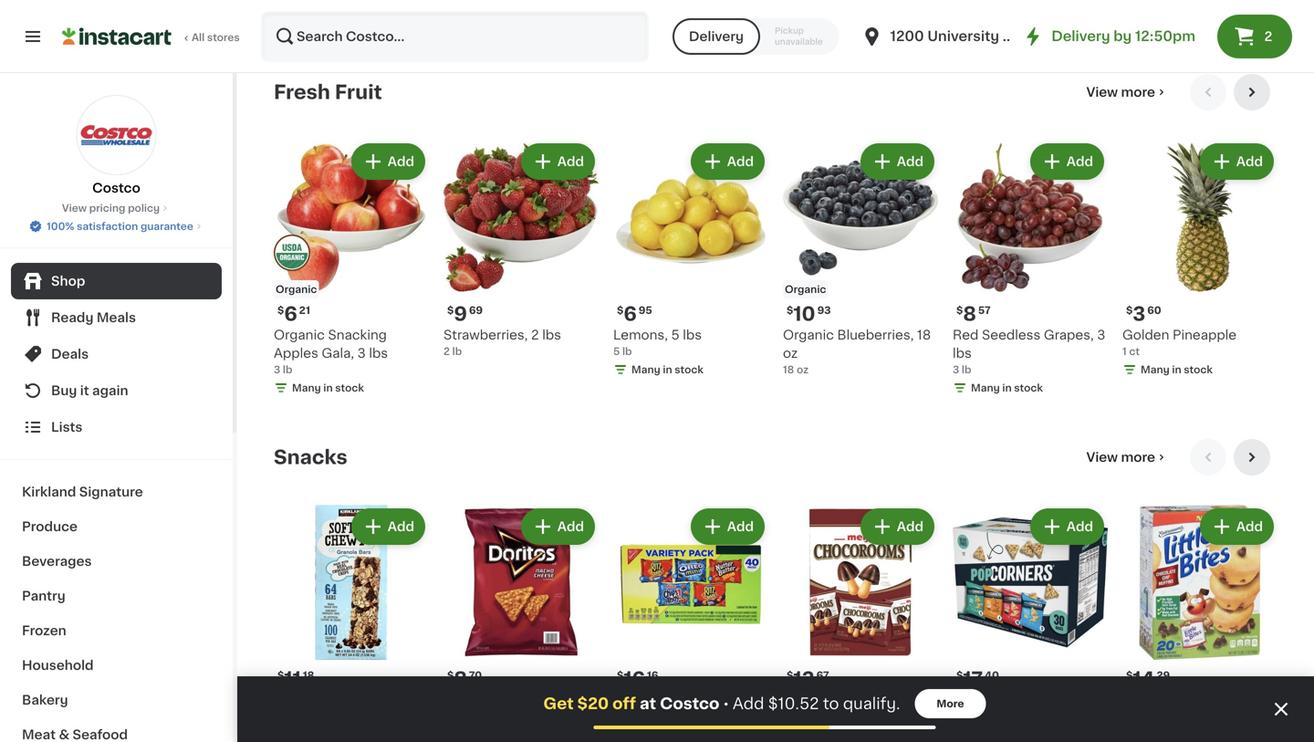 Task type: describe. For each thing, give the bounding box(es) containing it.
2 button
[[1218, 15, 1293, 58]]

$ for $ 16 16
[[617, 671, 624, 681]]

69
[[469, 305, 483, 315]]

ct inside "popcorners popped- corn snack, variety pack, 1 oz, 30 ct"
[[1042, 730, 1055, 742]]

35
[[444, 16, 457, 26]]

fresh
[[274, 83, 330, 102]]

deals
[[51, 348, 89, 361]]

1 horizontal spatial 18
[[783, 365, 795, 375]]

30 inside "popcorners popped- corn snack, variety pack, 1 oz, 30 ct"
[[1021, 730, 1039, 742]]

fresh fruit
[[274, 83, 382, 102]]

many in stock up the sponsored badge image
[[802, 18, 874, 28]]

add for organic blueberries, 18 oz
[[897, 155, 924, 168]]

35 x 12 fl oz
[[444, 16, 502, 26]]

popped-
[[1033, 694, 1089, 707]]

$ 10 93
[[787, 305, 831, 324]]

lbs inside strawberries, 2 lbs 2 lb
[[543, 329, 562, 341]]

snacks
[[274, 448, 348, 467]]

1 vertical spatial 5
[[614, 347, 620, 357]]

93
[[818, 305, 831, 315]]

6 for organic snacking apples gala, 3 lbs
[[284, 305, 297, 324]]

0 vertical spatial x
[[459, 16, 465, 26]]

popcorners popped- corn snack, variety pack, 1 oz, 30 ct
[[953, 694, 1089, 742]]

in up 12:50pm
[[1173, 18, 1182, 28]]

shop
[[51, 275, 85, 288]]

view pricing policy
[[62, 203, 160, 213]]

$30,
[[485, 696, 508, 706]]

14
[[1133, 670, 1156, 689]]

entenmann's little bites chocolate chip muffins
[[1123, 694, 1278, 725]]

meat & seafood link
[[11, 718, 222, 742]]

organic inside organic blueberries, 18 oz 18 oz
[[783, 329, 834, 341]]

delivery by 12:50pm link
[[1023, 26, 1196, 47]]

produce
[[22, 520, 78, 533]]

12
[[468, 16, 479, 26]]

$5
[[537, 696, 550, 706]]

3 right grapes,
[[1098, 329, 1106, 341]]

6 for lemons, 5 lbs
[[624, 305, 637, 324]]

16 inside $ 16 16
[[647, 671, 659, 681]]

instacart logo image
[[62, 26, 172, 47]]

1200 university ave button
[[862, 11, 1029, 62]]

produce link
[[11, 509, 222, 544]]

frozen link
[[11, 614, 222, 648]]

corn
[[953, 712, 985, 725]]

product group containing 14
[[1123, 505, 1278, 742]]

lbs inside 'lemons, 5 lbs 5 lb'
[[683, 329, 702, 341]]

add for meiji chocorooms, 24 x 0.75 oz
[[897, 520, 924, 533]]

1 inside golden pineapple 1 ct
[[1123, 347, 1127, 357]]

buy it again link
[[11, 373, 222, 409]]

40 inside nabisco cookie & cracker, variety pack, 1 oz, 40 count
[[635, 730, 653, 742]]

$ 8 70
[[447, 670, 482, 689]]

8 for spend $30, save $5
[[454, 670, 467, 689]]

by
[[1114, 30, 1132, 43]]

organic up 10
[[785, 284, 827, 294]]

spend $30, save $5
[[449, 696, 550, 706]]

all
[[192, 32, 205, 42]]

$ for $ 3 60
[[1127, 305, 1133, 315]]

add for organic snacking apples gala, 3 lbs
[[388, 155, 415, 168]]

1200
[[891, 30, 925, 43]]

add for red seedless grapes, 3 lbs
[[1067, 155, 1094, 168]]

sponsored badge image
[[783, 35, 839, 46]]

2 vertical spatial x
[[799, 730, 805, 740]]

chip
[[1193, 712, 1223, 725]]

household
[[22, 659, 94, 672]]

many in stock down 900 ct
[[292, 36, 364, 46]]

meat & seafood
[[22, 729, 128, 741]]

2 inside button
[[1265, 30, 1273, 43]]

1 vertical spatial 2
[[531, 329, 539, 341]]

product group containing 3
[[1123, 140, 1278, 381]]

off
[[613, 696, 636, 712]]

red seedless grapes, 3 lbs 3 lb
[[953, 329, 1106, 375]]

3 down the snacking
[[358, 347, 366, 360]]

kirkland
[[22, 486, 76, 499]]

buy
[[51, 384, 77, 397]]

strawberries,
[[444, 329, 528, 341]]

shop link
[[11, 263, 222, 299]]

ready meals button
[[11, 299, 222, 336]]

add button for meiji chocorooms, 24 x 0.75 oz
[[863, 510, 933, 543]]

$ for $ 13 67
[[787, 671, 794, 681]]

57
[[979, 305, 991, 315]]

ct inside button
[[634, 16, 645, 26]]

0 horizontal spatial 24
[[783, 730, 797, 740]]

0 vertical spatial 0.75
[[783, 712, 811, 725]]

18 for 11
[[303, 671, 314, 681]]

costco inside the treatment tracker modal dialog
[[660, 696, 720, 712]]

3 many in stock button from the left
[[1123, 0, 1278, 34]]

count
[[656, 730, 693, 742]]

add button for 11
[[353, 510, 424, 543]]

40 inside $ 17 40
[[985, 671, 1000, 681]]

product group containing 16
[[614, 505, 769, 742]]

many up 12:50pm
[[1141, 18, 1170, 28]]

$ 9 69
[[447, 305, 483, 324]]

many down "apples"
[[292, 383, 321, 393]]

in up fresh fruit on the left top
[[324, 36, 333, 46]]

many in stock down the 'gala,'
[[292, 383, 364, 393]]

view for snacks
[[1087, 451, 1119, 464]]

university
[[928, 30, 1000, 43]]

8 for red seedless grapes, 3 lbs
[[964, 305, 977, 324]]

snacking
[[328, 329, 387, 341]]

more button
[[915, 689, 987, 719]]

lbs inside the "red seedless grapes, 3 lbs 3 lb"
[[953, 347, 972, 360]]

add for lemons, 5 lbs
[[728, 155, 754, 168]]

delivery button
[[673, 18, 761, 55]]

beverages
[[22, 555, 92, 568]]

meat
[[22, 729, 56, 741]]

$ 8 57
[[957, 305, 991, 324]]

pack, for 16
[[717, 712, 752, 725]]

ct inside golden pineapple 1 ct
[[1130, 347, 1140, 357]]

muffins
[[1226, 712, 1275, 725]]

1 many in stock button from the left
[[783, 0, 939, 34]]

add button for nabisco cookie & cracker, variety pack, 1 oz, 40 count
[[693, 510, 763, 543]]

nabisco
[[614, 694, 667, 707]]

many up university
[[972, 18, 1000, 28]]

1 horizontal spatial 24
[[907, 694, 923, 707]]

organic up 21
[[276, 284, 317, 294]]

$10.52
[[769, 696, 819, 712]]

0 horizontal spatial costco
[[92, 182, 140, 194]]

spend
[[449, 696, 483, 706]]

$ for $ 14 29
[[1127, 671, 1133, 681]]

in down 'lemons, 5 lbs 5 lb'
[[663, 365, 673, 375]]

many in stock down golden pineapple 1 ct
[[1141, 365, 1213, 375]]

12:50pm
[[1136, 30, 1196, 43]]

2 many in stock button from the left
[[953, 0, 1108, 34]]

policy
[[128, 203, 160, 213]]

lb inside the "red seedless grapes, 3 lbs 3 lb"
[[962, 365, 972, 375]]

cookie
[[670, 694, 715, 707]]

add inside the treatment tracker modal dialog
[[733, 696, 765, 712]]

1 for 16
[[755, 712, 761, 725]]

qualify.
[[844, 696, 901, 712]]

add button for lemons, 5 lbs
[[693, 145, 763, 178]]

doritos nacho cheese, 30 oz
[[444, 712, 592, 742]]

view more for 14
[[1087, 451, 1156, 464]]

get $20 off at costco • add $10.52 to qualify.
[[544, 696, 901, 712]]

cracker,
[[614, 712, 666, 725]]

treatment tracker modal dialog
[[237, 677, 1315, 742]]

view more for 3
[[1087, 86, 1156, 99]]

all stores link
[[62, 11, 241, 62]]

in up ave
[[1003, 18, 1012, 28]]

organic snacking apples gala, 3 lbs 3 lb
[[274, 329, 388, 375]]

variety for 16
[[669, 712, 714, 725]]

view inside 'view pricing policy' link
[[62, 203, 87, 213]]

item carousel region containing fresh fruit
[[274, 74, 1278, 425]]

product group containing 13
[[783, 505, 939, 742]]

add button for organic blueberries, 18 oz
[[863, 145, 933, 178]]

lists
[[51, 421, 83, 434]]

9
[[454, 305, 467, 324]]

cheese,
[[540, 712, 592, 725]]

view more button for 14
[[1080, 439, 1176, 476]]

add button for organic snacking apples gala, 3 lbs
[[353, 145, 424, 178]]

product group containing many in stock
[[783, 0, 939, 50]]

household link
[[11, 648, 222, 683]]

0 horizontal spatial 2
[[444, 347, 450, 357]]



Task type: locate. For each thing, give the bounding box(es) containing it.
buy it again
[[51, 384, 128, 397]]

lb down strawberries,
[[453, 347, 462, 357]]

pricing
[[89, 203, 125, 213]]

organic inside organic snacking apples gala, 3 lbs 3 lb
[[274, 329, 325, 341]]

many in stock down 'lemons, 5 lbs 5 lb'
[[632, 365, 704, 375]]

many down golden
[[1141, 365, 1170, 375]]

lb inside strawberries, 2 lbs 2 lb
[[453, 347, 462, 357]]

2 view more from the top
[[1087, 451, 1156, 464]]

1 horizontal spatial 2
[[531, 329, 539, 341]]

service type group
[[673, 18, 840, 55]]

$ inside $ 10 93
[[787, 305, 794, 315]]

1 inside nabisco cookie & cracker, variety pack, 1 oz, 40 count
[[755, 712, 761, 725]]

1 horizontal spatial &
[[718, 694, 729, 707]]

0 horizontal spatial many in stock button
[[783, 0, 939, 34]]

60
[[1148, 305, 1162, 315]]

$ inside $ 13 67
[[787, 671, 794, 681]]

add button for entenmann's little bites chocolate chip muffins
[[1202, 510, 1273, 543]]

oz,
[[614, 730, 632, 742], [1000, 730, 1018, 742]]

pantry link
[[11, 579, 222, 614]]

little
[[1209, 694, 1242, 707]]

2 6 from the left
[[624, 305, 637, 324]]

1 for 17
[[991, 730, 996, 742]]

ct right the 900
[[298, 18, 308, 28]]

0 horizontal spatial 18
[[303, 671, 314, 681]]

product group containing 9
[[444, 140, 599, 359]]

1 vertical spatial view
[[62, 203, 87, 213]]

None search field
[[261, 11, 649, 62]]

6 left 95
[[624, 305, 637, 324]]

view more button for 3
[[1080, 74, 1176, 110]]

stock
[[845, 18, 874, 28], [1015, 18, 1044, 28], [1185, 18, 1213, 28], [335, 36, 364, 46], [675, 365, 704, 375], [1185, 365, 1213, 375], [335, 383, 364, 393], [1015, 383, 1044, 393]]

meiji
[[783, 694, 814, 707]]

lbs inside organic snacking apples gala, 3 lbs 3 lb
[[369, 347, 388, 360]]

$ for $ 17 40
[[957, 671, 964, 681]]

0 horizontal spatial oz,
[[614, 730, 632, 742]]

many in stock down the "red seedless grapes, 3 lbs 3 lb"
[[972, 383, 1044, 393]]

•
[[724, 696, 729, 711]]

2
[[1265, 30, 1273, 43], [531, 329, 539, 341], [444, 347, 450, 357]]

item carousel region containing snacks
[[274, 439, 1278, 742]]

18
[[918, 329, 932, 341], [783, 365, 795, 375], [303, 671, 314, 681]]

0 vertical spatial more
[[1122, 86, 1156, 99]]

0 horizontal spatial 30
[[444, 730, 461, 742]]

Search field
[[263, 13, 647, 60]]

deals link
[[11, 336, 222, 373]]

2 more from the top
[[1122, 451, 1156, 464]]

8 left 57 on the right of page
[[964, 305, 977, 324]]

product group
[[783, 0, 939, 50], [274, 140, 429, 399], [444, 140, 599, 359], [614, 140, 769, 381], [783, 140, 939, 377], [953, 140, 1108, 399], [1123, 140, 1278, 381], [274, 505, 429, 742], [444, 505, 599, 742], [614, 505, 769, 742], [783, 505, 939, 742], [953, 505, 1108, 742], [1123, 505, 1278, 742]]

delivery down '186 ct' button
[[689, 30, 744, 43]]

stores
[[207, 32, 240, 42]]

chocolate
[[1123, 712, 1190, 725]]

in down the "red seedless grapes, 3 lbs 3 lb"
[[1003, 383, 1012, 393]]

product group containing 10
[[783, 140, 939, 377]]

$ for $ 8 70
[[447, 671, 454, 681]]

add
[[388, 155, 415, 168], [558, 155, 584, 168], [728, 155, 754, 168], [897, 155, 924, 168], [1067, 155, 1094, 168], [1237, 155, 1264, 168], [388, 520, 415, 533], [558, 520, 584, 533], [728, 520, 754, 533], [897, 520, 924, 533], [1067, 520, 1094, 533], [1237, 520, 1264, 533], [733, 696, 765, 712]]

2 30 from the left
[[1021, 730, 1039, 742]]

pack, for 17
[[953, 730, 988, 742]]

$ 13 67
[[787, 670, 830, 689]]

$ inside $ 11 18
[[278, 671, 284, 681]]

1 more from the top
[[1122, 86, 1156, 99]]

$ 17 40
[[957, 670, 1000, 689]]

oz, inside "popcorners popped- corn snack, variety pack, 1 oz, 30 ct"
[[1000, 730, 1018, 742]]

1 vertical spatial 24
[[783, 730, 797, 740]]

0 vertical spatial 5
[[672, 329, 680, 341]]

oz, inside nabisco cookie & cracker, variety pack, 1 oz, 40 count
[[614, 730, 632, 742]]

0 horizontal spatial 5
[[614, 347, 620, 357]]

again
[[92, 384, 128, 397]]

2 vertical spatial 18
[[303, 671, 314, 681]]

x left more
[[926, 694, 933, 707]]

1 vertical spatial x
[[926, 694, 933, 707]]

2 view more button from the top
[[1080, 439, 1176, 476]]

many down the red in the top of the page
[[972, 383, 1000, 393]]

$
[[278, 305, 284, 315], [447, 305, 454, 315], [617, 305, 624, 315], [787, 305, 794, 315], [957, 305, 964, 315], [1127, 305, 1133, 315], [278, 671, 284, 681], [447, 671, 454, 681], [617, 671, 624, 681], [787, 671, 794, 681], [957, 671, 964, 681], [1127, 671, 1133, 681]]

many in stock up ave
[[972, 18, 1044, 28]]

0 vertical spatial view more
[[1087, 86, 1156, 99]]

costco
[[92, 182, 140, 194], [660, 696, 720, 712]]

0 horizontal spatial delivery
[[689, 30, 744, 43]]

95
[[639, 305, 653, 315]]

0 horizontal spatial 40
[[635, 730, 653, 742]]

pack, down "corn"
[[953, 730, 988, 742]]

18 right 11
[[303, 671, 314, 681]]

1 vertical spatial 8
[[454, 670, 467, 689]]

5 right lemons,
[[672, 329, 680, 341]]

in up the sponsored badge image
[[833, 18, 842, 28]]

1 down golden
[[1123, 347, 1127, 357]]

more for 14
[[1122, 451, 1156, 464]]

2 horizontal spatial 2
[[1265, 30, 1273, 43]]

30 down snack,
[[1021, 730, 1039, 742]]

0 vertical spatial 8
[[964, 305, 977, 324]]

1 horizontal spatial 6
[[624, 305, 637, 324]]

costco logo image
[[76, 95, 157, 175]]

$ inside $ 16 16
[[617, 671, 624, 681]]

delivery inside button
[[689, 30, 744, 43]]

$ 14 29
[[1127, 670, 1171, 689]]

more
[[937, 699, 965, 709]]

900
[[274, 18, 295, 28]]

add button
[[353, 145, 424, 178], [523, 145, 593, 178], [693, 145, 763, 178], [863, 145, 933, 178], [1032, 145, 1103, 178], [1202, 145, 1273, 178], [353, 510, 424, 543], [523, 510, 593, 543], [693, 510, 763, 543], [863, 510, 933, 543], [1032, 510, 1103, 543], [1202, 510, 1273, 543]]

3
[[1133, 305, 1146, 324], [1098, 329, 1106, 341], [358, 347, 366, 360], [274, 365, 281, 375], [953, 365, 960, 375]]

1 horizontal spatial 1
[[991, 730, 996, 742]]

0.75 down $10.52
[[783, 712, 811, 725]]

add for popcorners popped- corn snack, variety pack, 1 oz, 30 ct
[[1067, 520, 1094, 533]]

lists link
[[11, 409, 222, 446]]

1 horizontal spatial 5
[[672, 329, 680, 341]]

3 inside product group
[[1133, 305, 1146, 324]]

1 down snack,
[[991, 730, 996, 742]]

more for 3
[[1122, 86, 1156, 99]]

1 horizontal spatial 30
[[1021, 730, 1039, 742]]

add for nabisco cookie & cracker, variety pack, 1 oz, 40 count
[[728, 520, 754, 533]]

0 vertical spatial view more button
[[1080, 74, 1176, 110]]

1 down get $20 off at costco • add $10.52 to qualify.
[[755, 712, 761, 725]]

lb down lemons,
[[623, 347, 632, 357]]

1 vertical spatial 18
[[783, 365, 795, 375]]

kirkland signature
[[22, 486, 143, 499]]

0 horizontal spatial 16
[[624, 670, 646, 689]]

1 horizontal spatial pack,
[[953, 730, 988, 742]]

variety inside "popcorners popped- corn snack, variety pack, 1 oz, 30 ct"
[[1034, 712, 1079, 725]]

add for golden pineapple
[[1237, 155, 1264, 168]]

1200 university ave
[[891, 30, 1029, 43]]

& right meat
[[59, 729, 70, 741]]

oz, for 17
[[1000, 730, 1018, 742]]

many down 900 ct
[[292, 36, 321, 46]]

ct down popped-
[[1042, 730, 1055, 742]]

chocorooms,
[[817, 694, 903, 707]]

$ inside $ 9 69
[[447, 305, 454, 315]]

0 vertical spatial costco
[[92, 182, 140, 194]]

1 vertical spatial 0.75
[[807, 730, 829, 740]]

oz, down snack,
[[1000, 730, 1018, 742]]

ready
[[51, 311, 94, 324]]

0 horizontal spatial 1
[[755, 712, 761, 725]]

1 vertical spatial &
[[59, 729, 70, 741]]

24 left more
[[907, 694, 923, 707]]

& inside nabisco cookie & cracker, variety pack, 1 oz, 40 count
[[718, 694, 729, 707]]

0 vertical spatial view
[[1087, 86, 1119, 99]]

40 down cracker,
[[635, 730, 653, 742]]

$ inside $ 3 60
[[1127, 305, 1133, 315]]

67
[[817, 671, 830, 681]]

1 6 from the left
[[284, 305, 297, 324]]

3 left 60
[[1133, 305, 1146, 324]]

100%
[[47, 221, 74, 231]]

pack, inside "popcorners popped- corn snack, variety pack, 1 oz, 30 ct"
[[953, 730, 988, 742]]

186 ct
[[614, 16, 645, 26]]

1 horizontal spatial oz,
[[1000, 730, 1018, 742]]

lbs down the red in the top of the page
[[953, 347, 972, 360]]

oz, down cracker,
[[614, 730, 632, 742]]

many down 'lemons, 5 lbs 5 lb'
[[632, 365, 661, 375]]

lemons,
[[614, 329, 668, 341]]

golden pineapple 1 ct
[[1123, 329, 1237, 357]]

8
[[964, 305, 977, 324], [454, 670, 467, 689]]

0.75
[[783, 712, 811, 725], [807, 730, 829, 740]]

variety down popped-
[[1034, 712, 1079, 725]]

many up the sponsored badge image
[[802, 18, 831, 28]]

organic down $ 10 93 at the right of page
[[783, 329, 834, 341]]

2 item carousel region from the top
[[274, 439, 1278, 742]]

2 horizontal spatial 18
[[918, 329, 932, 341]]

$ inside $ 17 40
[[957, 671, 964, 681]]

2 variety from the left
[[1034, 712, 1079, 725]]

lb inside organic snacking apples gala, 3 lbs 3 lb
[[283, 365, 293, 375]]

1 inside "popcorners popped- corn snack, variety pack, 1 oz, 30 ct"
[[991, 730, 996, 742]]

1 vertical spatial view more button
[[1080, 439, 1176, 476]]

save
[[511, 696, 535, 706]]

golden
[[1123, 329, 1170, 341]]

0 vertical spatial &
[[718, 694, 729, 707]]

organic blueberries, 18 oz 18 oz
[[783, 329, 932, 375]]

delivery for delivery
[[689, 30, 744, 43]]

delivery by 12:50pm
[[1052, 30, 1196, 43]]

entenmann's
[[1123, 694, 1206, 707]]

$ inside $ 8 57
[[957, 305, 964, 315]]

1 horizontal spatial 40
[[985, 671, 1000, 681]]

18 left the red in the top of the page
[[918, 329, 932, 341]]

1 horizontal spatial variety
[[1034, 712, 1079, 725]]

meals
[[97, 311, 136, 324]]

product group containing 11
[[274, 505, 429, 742]]

$ for $ 11 18
[[278, 671, 284, 681]]

add button for red seedless grapes, 3 lbs
[[1032, 145, 1103, 178]]

40 right 17 at the right of page
[[985, 671, 1000, 681]]

1 vertical spatial costco
[[660, 696, 720, 712]]

item carousel region
[[274, 74, 1278, 425], [274, 439, 1278, 742]]

2 horizontal spatial x
[[926, 694, 933, 707]]

1 vertical spatial more
[[1122, 451, 1156, 464]]

0 vertical spatial 24
[[907, 694, 923, 707]]

lbs right lemons,
[[683, 329, 702, 341]]

variety down cookie at the bottom of page
[[669, 712, 714, 725]]

0 vertical spatial 1
[[1123, 347, 1127, 357]]

delivery left by at the top
[[1052, 30, 1111, 43]]

2 vertical spatial view
[[1087, 451, 1119, 464]]

40
[[985, 671, 1000, 681], [635, 730, 653, 742]]

1 vertical spatial view more
[[1087, 451, 1156, 464]]

1 horizontal spatial costco
[[660, 696, 720, 712]]

pack, down •
[[717, 712, 752, 725]]

$20
[[578, 696, 609, 712]]

0.75 down the to
[[807, 730, 829, 740]]

1 view more from the top
[[1087, 86, 1156, 99]]

$ inside $ 6 95
[[617, 305, 624, 315]]

0 horizontal spatial x
[[459, 16, 465, 26]]

grapes,
[[1044, 329, 1094, 341]]

$ 16 16
[[617, 670, 659, 689]]

seafood
[[73, 729, 128, 741]]

$ inside $ 8 70
[[447, 671, 454, 681]]

add button for doritos nacho cheese, 30 oz
[[523, 510, 593, 543]]

many in stock up 12:50pm
[[1141, 18, 1213, 28]]

bakery
[[22, 694, 68, 707]]

blueberries,
[[838, 329, 914, 341]]

$ for $ 6 95
[[617, 305, 624, 315]]

1 30 from the left
[[444, 730, 461, 742]]

&
[[718, 694, 729, 707], [59, 729, 70, 741]]

pantry
[[22, 590, 65, 603]]

add for entenmann's little bites chocolate chip muffins
[[1237, 520, 1264, 533]]

x down $10.52
[[799, 730, 805, 740]]

1 vertical spatial item carousel region
[[274, 439, 1278, 742]]

1 horizontal spatial x
[[799, 730, 805, 740]]

pineapple
[[1173, 329, 1237, 341]]

29
[[1157, 671, 1171, 681]]

$ for $ 8 57
[[957, 305, 964, 315]]

view for fresh fruit
[[1087, 86, 1119, 99]]

5 down lemons,
[[614, 347, 620, 357]]

0 vertical spatial pack,
[[717, 712, 752, 725]]

$ inside $ 6 21
[[278, 305, 284, 315]]

organic
[[276, 284, 317, 294], [785, 284, 827, 294], [274, 329, 325, 341], [783, 329, 834, 341]]

8 left 70
[[454, 670, 467, 689]]

1 horizontal spatial delivery
[[1052, 30, 1111, 43]]

1 vertical spatial pack,
[[953, 730, 988, 742]]

delivery
[[1052, 30, 1111, 43], [689, 30, 744, 43]]

6 left 21
[[284, 305, 297, 324]]

lb
[[453, 347, 462, 357], [623, 347, 632, 357], [283, 365, 293, 375], [962, 365, 972, 375]]

oz, for 16
[[614, 730, 632, 742]]

at
[[640, 696, 657, 712]]

$ for $ 9 69
[[447, 305, 454, 315]]

186 ct button
[[614, 0, 769, 29]]

$ for $ 10 93
[[787, 305, 794, 315]]

18 inside $ 11 18
[[303, 671, 314, 681]]

30 down "doritos"
[[444, 730, 461, 742]]

1 horizontal spatial 8
[[964, 305, 977, 324]]

lb down "apples"
[[283, 365, 293, 375]]

frozen
[[22, 625, 66, 637]]

pack, inside nabisco cookie & cracker, variety pack, 1 oz, 40 count
[[717, 712, 752, 725]]

0 horizontal spatial &
[[59, 729, 70, 741]]

900 ct
[[274, 18, 308, 28]]

x left 12
[[459, 16, 465, 26]]

add for doritos nacho cheese, 30 oz
[[558, 520, 584, 533]]

add button for strawberries, 2 lbs
[[523, 145, 593, 178]]

delivery for delivery by 12:50pm
[[1052, 30, 1111, 43]]

organic up "apples"
[[274, 329, 325, 341]]

red
[[953, 329, 979, 341]]

x
[[459, 16, 465, 26], [926, 694, 933, 707], [799, 730, 805, 740]]

1 view more button from the top
[[1080, 74, 1176, 110]]

add button for golden pineapple
[[1202, 145, 1273, 178]]

costco up count
[[660, 696, 720, 712]]

0 vertical spatial 40
[[985, 671, 1000, 681]]

21
[[299, 305, 310, 315]]

$ for $ 6 21
[[278, 305, 284, 315]]

all stores
[[192, 32, 240, 42]]

5
[[672, 329, 680, 341], [614, 347, 620, 357]]

1 variety from the left
[[669, 712, 714, 725]]

11
[[284, 670, 301, 689]]

2 vertical spatial 1
[[991, 730, 996, 742]]

bakery link
[[11, 683, 222, 718]]

item badge image
[[274, 235, 310, 271]]

fruit
[[335, 83, 382, 102]]

lb inside 'lemons, 5 lbs 5 lb'
[[623, 347, 632, 357]]

17
[[964, 670, 984, 689]]

variety inside nabisco cookie & cracker, variety pack, 1 oz, 40 count
[[669, 712, 714, 725]]

1 horizontal spatial 16
[[647, 671, 659, 681]]

view pricing policy link
[[62, 201, 171, 215]]

24 down $10.52
[[783, 730, 797, 740]]

seedless
[[982, 329, 1041, 341]]

guarantee
[[141, 221, 193, 231]]

costco up 'view pricing policy' link
[[92, 182, 140, 194]]

lb down the red in the top of the page
[[962, 365, 972, 375]]

1 oz, from the left
[[614, 730, 632, 742]]

2 horizontal spatial many in stock button
[[1123, 0, 1278, 34]]

$ inside $ 14 29
[[1127, 671, 1133, 681]]

70
[[469, 671, 482, 681]]

kirkland signature link
[[11, 475, 222, 509]]

doritos
[[444, 712, 491, 725]]

ct right '186'
[[634, 16, 645, 26]]

3 down "apples"
[[274, 365, 281, 375]]

18 down 10
[[783, 365, 795, 375]]

& right cookie at the bottom of page
[[718, 694, 729, 707]]

0 horizontal spatial 6
[[284, 305, 297, 324]]

0 horizontal spatial 8
[[454, 670, 467, 689]]

oz inside doritos nacho cheese, 30 oz
[[464, 730, 479, 742]]

in down the 'gala,'
[[324, 383, 333, 393]]

1 vertical spatial 1
[[755, 712, 761, 725]]

lbs down the snacking
[[369, 347, 388, 360]]

1 horizontal spatial many in stock button
[[953, 0, 1108, 34]]

product group containing 17
[[953, 505, 1108, 742]]

lbs
[[543, 329, 562, 341], [683, 329, 702, 341], [369, 347, 388, 360], [953, 347, 972, 360]]

18 for organic blueberries, 18 oz
[[918, 329, 932, 341]]

3 down the red in the top of the page
[[953, 365, 960, 375]]

0 vertical spatial 2
[[1265, 30, 1273, 43]]

2 horizontal spatial 1
[[1123, 347, 1127, 357]]

30 inside doritos nacho cheese, 30 oz
[[444, 730, 461, 742]]

add for strawberries, 2 lbs
[[558, 155, 584, 168]]

0 vertical spatial item carousel region
[[274, 74, 1278, 425]]

0 horizontal spatial variety
[[669, 712, 714, 725]]

in down golden pineapple 1 ct
[[1173, 365, 1182, 375]]

beverages link
[[11, 544, 222, 579]]

ct down golden
[[1130, 347, 1140, 357]]

variety for 17
[[1034, 712, 1079, 725]]

2 vertical spatial 2
[[444, 347, 450, 357]]

fl
[[481, 16, 488, 26]]

1 item carousel region from the top
[[274, 74, 1278, 425]]

add button for popcorners popped- corn snack, variety pack, 1 oz, 30 ct
[[1032, 510, 1103, 543]]

0 horizontal spatial pack,
[[717, 712, 752, 725]]

0 vertical spatial 18
[[918, 329, 932, 341]]

lbs right strawberries,
[[543, 329, 562, 341]]

add for 11
[[388, 520, 415, 533]]

2 oz, from the left
[[1000, 730, 1018, 742]]

nabisco cookie & cracker, variety pack, 1 oz, 40 count
[[614, 694, 761, 742]]

1 vertical spatial 40
[[635, 730, 653, 742]]

nacho
[[494, 712, 536, 725]]



Task type: vqa. For each thing, say whether or not it's contained in the screenshot.


